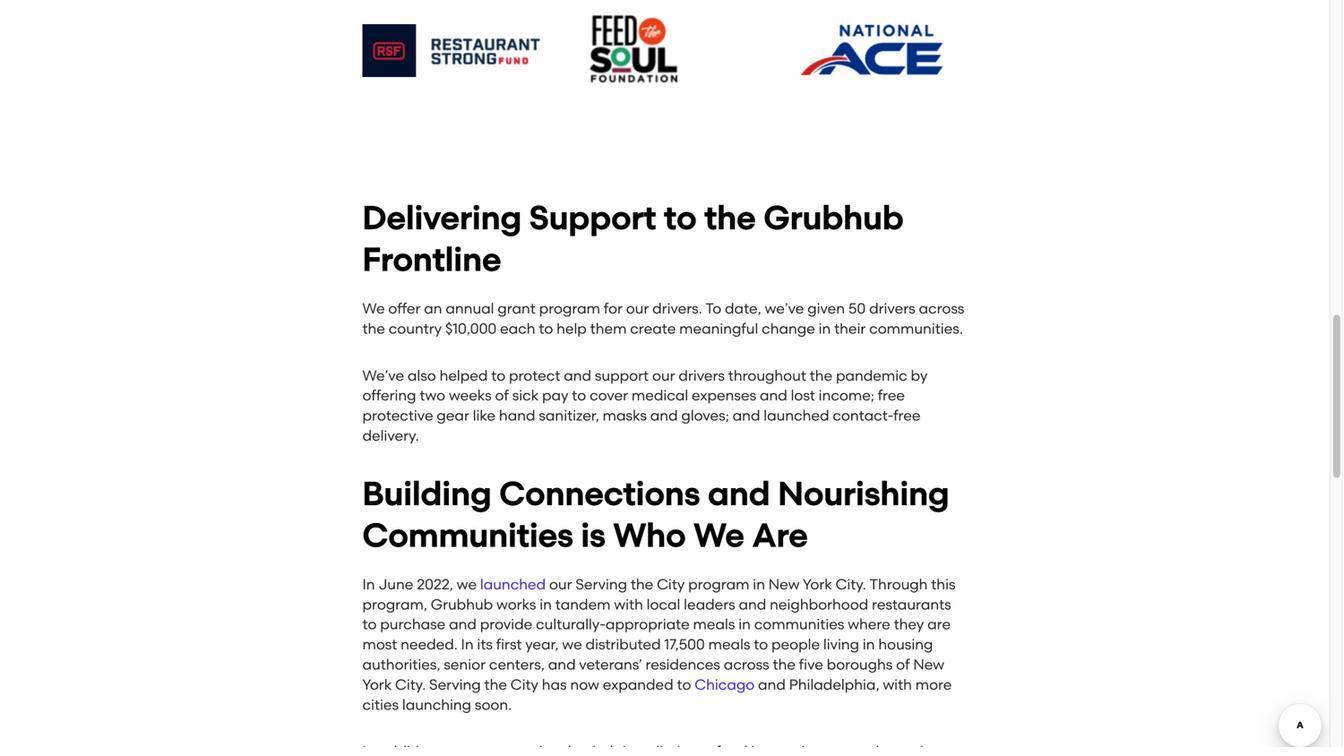 Task type: locate. For each thing, give the bounding box(es) containing it.
0 vertical spatial york
[[803, 576, 833, 593]]

tandem
[[556, 597, 611, 614]]

across up chicago
[[724, 657, 770, 674]]

we inside "we offer an annual grant program for our drivers. to date, we've given 50 drivers across the country $10,000 each to help them create meaningful change in their communities."
[[363, 300, 385, 317]]

an
[[424, 300, 443, 317]]

expenses
[[692, 387, 757, 404]]

pay
[[542, 387, 569, 404]]

in down given
[[819, 320, 831, 337]]

boroughs
[[827, 657, 893, 674]]

we left 'are'
[[694, 517, 745, 555]]

change
[[762, 320, 816, 337]]

1 horizontal spatial with
[[883, 677, 913, 694]]

york up cities
[[363, 677, 392, 694]]

1 vertical spatial with
[[883, 677, 913, 694]]

and down 'medical'
[[651, 408, 678, 425]]

to
[[664, 198, 697, 237], [539, 320, 553, 337], [492, 367, 506, 384], [572, 387, 587, 404], [363, 617, 377, 634], [754, 637, 769, 654], [677, 677, 692, 694]]

authorities,
[[363, 657, 441, 674]]

1 horizontal spatial grubhub
[[764, 198, 904, 237]]

to inside delivering support to the grubhub frontline
[[664, 198, 697, 237]]

with left more
[[883, 677, 913, 694]]

our inside "we offer an annual grant program for our drivers. to date, we've given 50 drivers across the country $10,000 each to help them create meaningful change in their communities."
[[626, 300, 649, 317]]

city up local
[[657, 576, 685, 593]]

this
[[932, 576, 956, 593]]

connections
[[500, 475, 701, 513]]

program
[[539, 300, 601, 317], [689, 576, 750, 593]]

throughout
[[729, 367, 807, 384]]

1 horizontal spatial our
[[626, 300, 649, 317]]

2 vertical spatial our
[[550, 576, 573, 593]]

gloves;
[[682, 408, 730, 425]]

we down culturally-
[[562, 637, 582, 654]]

program up leaders at the bottom right
[[689, 576, 750, 593]]

grubhub inside our serving the city program in new york city. through this program, grubhub works in tandem with local leaders and neighborhood restaurants to purchase and provide culturally-appropriate meals in communities where they are most needed. in its first year, we distributed 17,500 meals to people living in housing authorities, senior centers, and veterans' residences across the five boroughs of new york city. serving the city has now expanded to
[[431, 597, 493, 614]]

to up sanitizer,
[[572, 387, 587, 404]]

communities
[[755, 617, 845, 634]]

0 horizontal spatial across
[[724, 657, 770, 674]]

2 horizontal spatial our
[[653, 367, 676, 384]]

drivers up communities.
[[870, 300, 916, 317]]

to up most
[[363, 617, 377, 634]]

with
[[614, 597, 644, 614], [883, 677, 913, 694]]

new up more
[[914, 657, 945, 674]]

now
[[571, 677, 600, 694]]

1 vertical spatial our
[[653, 367, 676, 384]]

1 horizontal spatial across
[[919, 300, 965, 317]]

launched up works
[[480, 576, 546, 593]]

needed.
[[401, 637, 458, 654]]

1 vertical spatial drivers
[[679, 367, 725, 384]]

free down by
[[894, 408, 921, 425]]

1 horizontal spatial program
[[689, 576, 750, 593]]

0 vertical spatial our
[[626, 300, 649, 317]]

restaurant_strong_logo image
[[363, 24, 540, 77]]

and up has in the bottom left of the page
[[549, 657, 576, 674]]

our inside we've also helped to protect and support our drivers throughout the pandemic by offering two weeks of sick pay to cover medical expenses and lost income; free protective gear like hand sanitizer, masks and gloves; and launched contact-free delivery.
[[653, 367, 676, 384]]

communities
[[363, 517, 574, 555]]

and up needed.
[[449, 617, 477, 634]]

contact-
[[833, 408, 894, 425]]

0 horizontal spatial we
[[363, 300, 385, 317]]

serving
[[576, 576, 628, 593], [429, 677, 481, 694]]

we've
[[765, 300, 805, 317]]

0 vertical spatial city.
[[836, 576, 867, 593]]

0 horizontal spatial city.
[[395, 677, 426, 694]]

0 horizontal spatial program
[[539, 300, 601, 317]]

city. down authorities,
[[395, 677, 426, 694]]

across inside "we offer an annual grant program for our drivers. to date, we've given 50 drivers across the country $10,000 each to help them create meaningful change in their communities."
[[919, 300, 965, 317]]

meals down leaders at the bottom right
[[694, 617, 736, 634]]

by
[[911, 367, 928, 384]]

in
[[363, 576, 375, 593], [461, 637, 474, 654]]

new up neighborhood on the right of the page
[[769, 576, 800, 593]]

drivers
[[870, 300, 916, 317], [679, 367, 725, 384]]

0 vertical spatial program
[[539, 300, 601, 317]]

of
[[495, 387, 509, 404], [897, 657, 910, 674]]

_nationalace_full_word_mark_color image
[[790, 23, 968, 78]]

serving down senior
[[429, 677, 481, 694]]

culturally-
[[536, 617, 606, 634]]

masks
[[603, 408, 647, 425]]

with up appropriate
[[614, 597, 644, 614]]

each
[[500, 320, 536, 337]]

0 horizontal spatial with
[[614, 597, 644, 614]]

city. up neighborhood on the right of the page
[[836, 576, 867, 593]]

medical
[[632, 387, 689, 404]]

we've also helped to protect and support our drivers throughout the pandemic by offering two weeks of sick pay to cover medical expenses and lost income; free protective gear like hand sanitizer, masks and gloves; and launched contact-free delivery.
[[363, 367, 928, 445]]

1 horizontal spatial we
[[694, 517, 745, 555]]

the inside "we offer an annual grant program for our drivers. to date, we've given 50 drivers across the country $10,000 each to help them create meaningful change in their communities."
[[363, 320, 385, 337]]

city
[[657, 576, 685, 593], [511, 677, 539, 694]]

we right 2022,
[[457, 576, 477, 593]]

1 horizontal spatial york
[[803, 576, 833, 593]]

launched
[[764, 408, 830, 425], [480, 576, 546, 593]]

0 horizontal spatial of
[[495, 387, 509, 404]]

chicago
[[695, 677, 755, 694]]

0 horizontal spatial drivers
[[679, 367, 725, 384]]

of inside we've also helped to protect and support our drivers throughout the pandemic by offering two weeks of sick pay to cover medical expenses and lost income; free protective gear like hand sanitizer, masks and gloves; and launched contact-free delivery.
[[495, 387, 509, 404]]

1 vertical spatial city
[[511, 677, 539, 694]]

1 horizontal spatial launched
[[764, 408, 830, 425]]

1 vertical spatial in
[[461, 637, 474, 654]]

and down people
[[759, 677, 786, 694]]

and up 'are'
[[708, 475, 771, 513]]

0 vertical spatial with
[[614, 597, 644, 614]]

0 vertical spatial of
[[495, 387, 509, 404]]

hand
[[499, 408, 536, 425]]

for
[[604, 300, 623, 317]]

to right support at the top left of page
[[664, 198, 697, 237]]

0 horizontal spatial new
[[769, 576, 800, 593]]

city down centers,
[[511, 677, 539, 694]]

of down housing at the right of the page
[[897, 657, 910, 674]]

serving up tandem
[[576, 576, 628, 593]]

0 vertical spatial across
[[919, 300, 965, 317]]

neighborhood
[[770, 597, 869, 614]]

the inside we've also helped to protect and support our drivers throughout the pandemic by offering two weeks of sick pay to cover medical expenses and lost income; free protective gear like hand sanitizer, masks and gloves; and launched contact-free delivery.
[[810, 367, 833, 384]]

drivers inside "we offer an annual grant program for our drivers. to date, we've given 50 drivers across the country $10,000 each to help them create meaningful change in their communities."
[[870, 300, 916, 317]]

0 vertical spatial drivers
[[870, 300, 916, 317]]

1 vertical spatial of
[[897, 657, 910, 674]]

0 horizontal spatial our
[[550, 576, 573, 593]]

new
[[769, 576, 800, 593], [914, 657, 945, 674]]

program up help
[[539, 300, 601, 317]]

meals up chicago link
[[709, 637, 751, 654]]

1 horizontal spatial in
[[461, 637, 474, 654]]

feed_the_soul_foundation_logofeed_the_soul_foundation_logo image
[[576, 0, 690, 107]]

1 vertical spatial launched
[[480, 576, 546, 593]]

0 vertical spatial we
[[457, 576, 477, 593]]

1 vertical spatial we
[[562, 637, 582, 654]]

also
[[408, 367, 436, 384]]

1 vertical spatial program
[[689, 576, 750, 593]]

in
[[819, 320, 831, 337], [753, 576, 766, 593], [540, 597, 552, 614], [739, 617, 751, 634], [863, 637, 876, 654]]

launched down the lost at the right bottom of page
[[764, 408, 830, 425]]

17,500
[[665, 637, 705, 654]]

our up tandem
[[550, 576, 573, 593]]

our for drivers
[[653, 367, 676, 384]]

and right leaders at the bottom right
[[739, 597, 767, 614]]

1 vertical spatial across
[[724, 657, 770, 674]]

and down expenses at the right of page
[[733, 408, 761, 425]]

1 horizontal spatial we
[[562, 637, 582, 654]]

leaders
[[684, 597, 736, 614]]

york
[[803, 576, 833, 593], [363, 677, 392, 694]]

and inside and philadelphia, with more cities launching soon.
[[759, 677, 786, 694]]

our up 'medical'
[[653, 367, 676, 384]]

1 horizontal spatial drivers
[[870, 300, 916, 317]]

0 vertical spatial launched
[[764, 408, 830, 425]]

drivers up expenses at the right of page
[[679, 367, 725, 384]]

meals
[[694, 617, 736, 634], [709, 637, 751, 654]]

chicago link
[[695, 677, 755, 694]]

1 horizontal spatial city.
[[836, 576, 867, 593]]

june
[[379, 576, 414, 593]]

lost
[[791, 387, 816, 404]]

1 vertical spatial city.
[[395, 677, 426, 694]]

0 vertical spatial grubhub
[[764, 198, 904, 237]]

1 vertical spatial grubhub
[[431, 597, 493, 614]]

0 vertical spatial city
[[657, 576, 685, 593]]

of left sick
[[495, 387, 509, 404]]

residences
[[646, 657, 721, 674]]

is
[[581, 517, 606, 555]]

0 vertical spatial we
[[363, 300, 385, 317]]

0 horizontal spatial grubhub
[[431, 597, 493, 614]]

drivers inside we've also helped to protect and support our drivers throughout the pandemic by offering two weeks of sick pay to cover medical expenses and lost income; free protective gear like hand sanitizer, masks and gloves; and launched contact-free delivery.
[[679, 367, 725, 384]]

free down pandemic
[[878, 387, 906, 404]]

1 horizontal spatial of
[[897, 657, 910, 674]]

them
[[591, 320, 627, 337]]

our
[[626, 300, 649, 317], [653, 367, 676, 384], [550, 576, 573, 593]]

in inside "we offer an annual grant program for our drivers. to date, we've given 50 drivers across the country $10,000 each to help them create meaningful change in their communities."
[[819, 320, 831, 337]]

york up neighborhood on the right of the page
[[803, 576, 833, 593]]

weeks
[[449, 387, 492, 404]]

through
[[870, 576, 928, 593]]

our right "for"
[[626, 300, 649, 317]]

soon.
[[475, 697, 512, 714]]

0 vertical spatial in
[[363, 576, 375, 593]]

1 vertical spatial new
[[914, 657, 945, 674]]

0 vertical spatial serving
[[576, 576, 628, 593]]

help
[[557, 320, 587, 337]]

0 vertical spatial new
[[769, 576, 800, 593]]

across up communities.
[[919, 300, 965, 317]]

protect
[[509, 367, 561, 384]]

given
[[808, 300, 846, 317]]

0 horizontal spatial launched
[[480, 576, 546, 593]]

we
[[457, 576, 477, 593], [562, 637, 582, 654]]

1 vertical spatial free
[[894, 408, 921, 425]]

in left "june"
[[363, 576, 375, 593]]

nourishing
[[778, 475, 950, 513]]

purchase
[[380, 617, 446, 634]]

in left its
[[461, 637, 474, 654]]

to left help
[[539, 320, 553, 337]]

1 vertical spatial serving
[[429, 677, 481, 694]]

we left the offer
[[363, 300, 385, 317]]

1 vertical spatial we
[[694, 517, 745, 555]]

0 horizontal spatial york
[[363, 677, 392, 694]]



Task type: describe. For each thing, give the bounding box(es) containing it.
our inside our serving the city program in new york city. through this program, grubhub works in tandem with local leaders and neighborhood restaurants to purchase and provide culturally-appropriate meals in communities where they are most needed. in its first year, we distributed 17,500 meals to people living in housing authorities, senior centers, and veterans' residences across the five boroughs of new york city. serving the city has now expanded to
[[550, 576, 573, 593]]

to down residences
[[677, 677, 692, 694]]

income;
[[819, 387, 875, 404]]

with inside and philadelphia, with more cities launching soon.
[[883, 677, 913, 694]]

expanded
[[603, 677, 674, 694]]

program inside "we offer an annual grant program for our drivers. to date, we've given 50 drivers across the country $10,000 each to help them create meaningful change in their communities."
[[539, 300, 601, 317]]

in left 'communities'
[[739, 617, 751, 634]]

2022,
[[417, 576, 454, 593]]

cover
[[590, 387, 629, 404]]

date,
[[725, 300, 762, 317]]

across inside our serving the city program in new york city. through this program, grubhub works in tandem with local leaders and neighborhood restaurants to purchase and provide culturally-appropriate meals in communities where they are most needed. in its first year, we distributed 17,500 meals to people living in housing authorities, senior centers, and veterans' residences across the five boroughs of new york city. serving the city has now expanded to
[[724, 657, 770, 674]]

are
[[753, 517, 809, 555]]

our for drivers.
[[626, 300, 649, 317]]

most
[[363, 637, 397, 654]]

housing
[[879, 637, 934, 654]]

more
[[916, 677, 953, 694]]

meaningful
[[680, 320, 759, 337]]

building
[[363, 475, 492, 513]]

where
[[848, 617, 891, 634]]

helped
[[440, 367, 488, 384]]

1 horizontal spatial city
[[657, 576, 685, 593]]

cities
[[363, 697, 399, 714]]

frontline
[[363, 240, 502, 279]]

delivering
[[363, 198, 522, 237]]

offering
[[363, 387, 417, 404]]

in inside our serving the city program in new york city. through this program, grubhub works in tandem with local leaders and neighborhood restaurants to purchase and provide culturally-appropriate meals in communities where they are most needed. in its first year, we distributed 17,500 meals to people living in housing authorities, senior centers, and veterans' residences across the five boroughs of new york city. serving the city has now expanded to
[[461, 637, 474, 654]]

1 vertical spatial york
[[363, 677, 392, 694]]

0 vertical spatial meals
[[694, 617, 736, 634]]

in down the where
[[863, 637, 876, 654]]

sanitizer,
[[539, 408, 600, 425]]

50
[[849, 300, 866, 317]]

to
[[706, 300, 722, 317]]

we inside building connections and nourishing communities is who we are
[[694, 517, 745, 555]]

their
[[835, 320, 866, 337]]

1 horizontal spatial new
[[914, 657, 945, 674]]

and inside building connections and nourishing communities is who we are
[[708, 475, 771, 513]]

five
[[800, 657, 824, 674]]

launched link
[[480, 576, 546, 593]]

appropriate
[[606, 617, 690, 634]]

and philadelphia, with more cities launching soon.
[[363, 677, 953, 714]]

drivers.
[[653, 300, 703, 317]]

support
[[595, 367, 649, 384]]

grant
[[498, 300, 536, 317]]

gear
[[437, 408, 470, 425]]

its
[[477, 637, 493, 654]]

create
[[631, 320, 676, 337]]

we inside our serving the city program in new york city. through this program, grubhub works in tandem with local leaders and neighborhood restaurants to purchase and provide culturally-appropriate meals in communities where they are most needed. in its first year, we distributed 17,500 meals to people living in housing authorities, senior centers, and veterans' residences across the five boroughs of new york city. serving the city has now expanded to
[[562, 637, 582, 654]]

we've
[[363, 367, 404, 384]]

we offer an annual grant program for our drivers. to date, we've given 50 drivers across the country $10,000 each to help them create meaningful change in their communities.
[[363, 300, 965, 337]]

local
[[647, 597, 681, 614]]

protective
[[363, 408, 434, 425]]

0 horizontal spatial city
[[511, 677, 539, 694]]

country
[[389, 320, 442, 337]]

and down throughout
[[760, 387, 788, 404]]

launched inside we've also helped to protect and support our drivers throughout the pandemic by offering two weeks of sick pay to cover medical expenses and lost income; free protective gear like hand sanitizer, masks and gloves; and launched contact-free delivery.
[[764, 408, 830, 425]]

people
[[772, 637, 820, 654]]

our serving the city program in new york city. through this program, grubhub works in tandem with local leaders and neighborhood restaurants to purchase and provide culturally-appropriate meals in communities where they are most needed. in its first year, we distributed 17,500 meals to people living in housing authorities, senior centers, and veterans' residences across the five boroughs of new york city. serving the city has now expanded to
[[363, 576, 956, 694]]

to up weeks
[[492, 367, 506, 384]]

with inside our serving the city program in new york city. through this program, grubhub works in tandem with local leaders and neighborhood restaurants to purchase and provide culturally-appropriate meals in communities where they are most needed. in its first year, we distributed 17,500 meals to people living in housing authorities, senior centers, and veterans' residences across the five boroughs of new york city. serving the city has now expanded to
[[614, 597, 644, 614]]

delivery.
[[363, 428, 419, 445]]

grubhub inside delivering support to the grubhub frontline
[[764, 198, 904, 237]]

$10,000
[[446, 320, 497, 337]]

provide
[[480, 617, 533, 634]]

0 horizontal spatial we
[[457, 576, 477, 593]]

living
[[824, 637, 860, 654]]

0 vertical spatial free
[[878, 387, 906, 404]]

program,
[[363, 597, 428, 614]]

distributed
[[586, 637, 661, 654]]

senior
[[444, 657, 486, 674]]

program inside our serving the city program in new york city. through this program, grubhub works in tandem with local leaders and neighborhood restaurants to purchase and provide culturally-appropriate meals in communities where they are most needed. in its first year, we distributed 17,500 meals to people living in housing authorities, senior centers, and veterans' residences across the five boroughs of new york city. serving the city has now expanded to
[[689, 576, 750, 593]]

0 horizontal spatial in
[[363, 576, 375, 593]]

the inside delivering support to the grubhub frontline
[[705, 198, 756, 237]]

offer
[[389, 300, 421, 317]]

two
[[420, 387, 446, 404]]

to inside "we offer an annual grant program for our drivers. to date, we've given 50 drivers across the country $10,000 each to help them create meaningful change in their communities."
[[539, 320, 553, 337]]

1 horizontal spatial serving
[[576, 576, 628, 593]]

in down 'are'
[[753, 576, 766, 593]]

like
[[473, 408, 496, 425]]

sick
[[513, 387, 539, 404]]

restaurants
[[872, 597, 952, 614]]

who
[[614, 517, 686, 555]]

to left people
[[754, 637, 769, 654]]

and up pay
[[564, 367, 592, 384]]

pandemic
[[836, 367, 908, 384]]

1 vertical spatial meals
[[709, 637, 751, 654]]

centers,
[[489, 657, 545, 674]]

support
[[530, 198, 657, 237]]

they
[[894, 617, 925, 634]]

has
[[542, 677, 567, 694]]

year,
[[526, 637, 559, 654]]

in right works
[[540, 597, 552, 614]]

of inside our serving the city program in new york city. through this program, grubhub works in tandem with local leaders and neighborhood restaurants to purchase and provide culturally-appropriate meals in communities where they are most needed. in its first year, we distributed 17,500 meals to people living in housing authorities, senior centers, and veterans' residences across the five boroughs of new york city. serving the city has now expanded to
[[897, 657, 910, 674]]

first
[[496, 637, 522, 654]]

building connections and nourishing communities is who we are
[[363, 475, 950, 555]]

0 horizontal spatial serving
[[429, 677, 481, 694]]

communities.
[[870, 320, 964, 337]]

veterans'
[[579, 657, 643, 674]]

annual
[[446, 300, 494, 317]]

works
[[497, 597, 537, 614]]

launching
[[402, 697, 472, 714]]



Task type: vqa. For each thing, say whether or not it's contained in the screenshot.
FROM 10 MILLION COFFEE BEVERAGES ORDERED AFTER 5PM, TO OVER 53 MILLION ITEMS ORDERED WITH ADDED SPICE,
no



